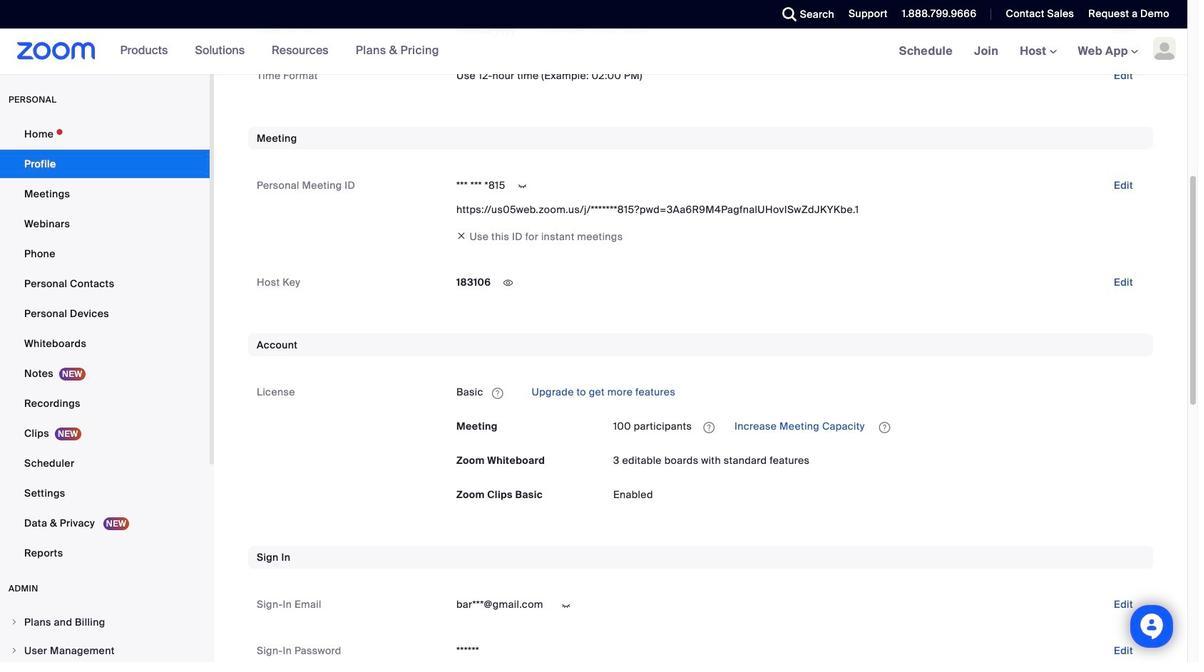 Task type: locate. For each thing, give the bounding box(es) containing it.
2 right image from the top
[[10, 647, 19, 656]]

1 vertical spatial right image
[[10, 647, 19, 656]]

personal menu menu
[[0, 120, 210, 570]]

show personal meeting id image
[[511, 180, 534, 193]]

1 vertical spatial menu item
[[0, 638, 210, 663]]

application
[[457, 381, 1145, 404]]

menu item
[[0, 609, 210, 637], [0, 638, 210, 663]]

hide host key image
[[497, 277, 520, 290]]

0 vertical spatial right image
[[10, 619, 19, 627]]

banner
[[0, 29, 1188, 75]]

right image
[[10, 619, 19, 627], [10, 647, 19, 656]]

1 menu item from the top
[[0, 609, 210, 637]]

zoom logo image
[[17, 42, 95, 60]]

0 vertical spatial menu item
[[0, 609, 210, 637]]

1 right image from the top
[[10, 619, 19, 627]]



Task type: describe. For each thing, give the bounding box(es) containing it.
right image for 2nd menu item from the top
[[10, 647, 19, 656]]

2 menu item from the top
[[0, 638, 210, 663]]

meetings navigation
[[889, 29, 1188, 75]]

learn more about your license type image
[[491, 389, 505, 399]]

profile picture image
[[1154, 37, 1177, 60]]

product information navigation
[[95, 29, 450, 74]]

admin menu menu
[[0, 609, 210, 663]]

right image for 2nd menu item from the bottom
[[10, 619, 19, 627]]



Task type: vqa. For each thing, say whether or not it's contained in the screenshot.
"SCHEDULE" 'link'
no



